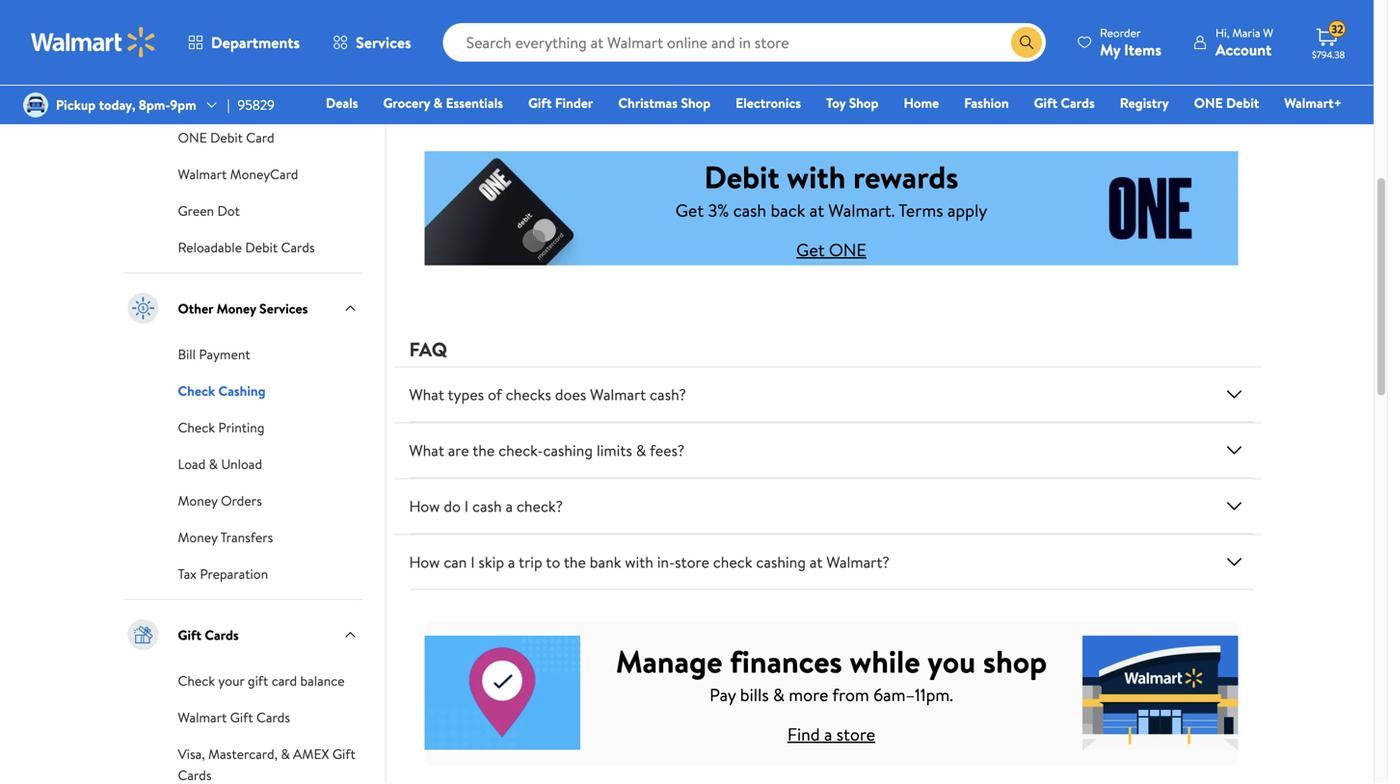 Task type: locate. For each thing, give the bounding box(es) containing it.
debit
[[231, 46, 264, 64], [1226, 94, 1259, 112], [210, 128, 243, 147], [704, 156, 780, 199], [245, 238, 278, 257]]

what are the check-cashing limits & fees? image
[[1223, 439, 1246, 462]]

how can i skip a trip to the bank with in-store check cashing at walmart?
[[409, 552, 890, 573]]

0 horizontal spatial store
[[675, 552, 709, 573]]

cash?
[[650, 384, 686, 405]]

one down walmart.
[[829, 238, 867, 262]]

walmart image
[[31, 27, 156, 58]]

1 horizontal spatial shop
[[849, 94, 879, 112]]

money
[[217, 299, 256, 318], [178, 492, 218, 510], [178, 528, 218, 547]]

i for do
[[464, 496, 469, 517]]

1 vertical spatial cash
[[733, 199, 767, 223]]

home
[[904, 94, 939, 112]]

orders
[[221, 492, 262, 510]]

store
[[675, 552, 709, 573], [837, 723, 875, 747]]

1 horizontal spatial get
[[796, 238, 825, 262]]

2 horizontal spatial cash
[[891, 4, 924, 28]]

check printing link
[[178, 416, 265, 438]]

services button
[[316, 19, 428, 66]]

0 vertical spatial get
[[858, 4, 886, 28]]

0 vertical spatial at
[[810, 199, 824, 223]]

check
[[922, 36, 957, 54], [713, 552, 752, 573]]

terms
[[899, 199, 943, 223]]

gift left finder at left top
[[528, 94, 552, 112]]

gift cards inside gift cards link
[[1034, 94, 1095, 112]]

walmart inside walmart gift cards link
[[178, 709, 227, 727]]

1 horizontal spatial your
[[893, 36, 919, 54]]

1 vertical spatial store
[[837, 723, 875, 747]]

1 horizontal spatial gift cards
[[1034, 94, 1095, 112]]

1 vertical spatial what
[[409, 440, 444, 461]]

walmart up green dot 'link'
[[178, 165, 227, 184]]

get down back
[[796, 238, 825, 262]]

cash
[[891, 4, 924, 28], [733, 199, 767, 223], [472, 496, 502, 517]]

walmart up visa,
[[178, 709, 227, 727]]

& right grocery
[[433, 94, 443, 112]]

walmart
[[1044, 36, 1093, 54], [251, 92, 300, 110], [178, 165, 227, 184], [590, 384, 646, 405], [178, 709, 227, 727]]

shop right toy
[[849, 94, 879, 112]]

apply
[[947, 199, 987, 223]]

0 horizontal spatial check
[[713, 552, 752, 573]]

0 horizontal spatial shop
[[681, 94, 711, 112]]

to right the id
[[1019, 36, 1031, 54]]

cash right the '3%'
[[733, 199, 767, 223]]

1 vertical spatial your
[[218, 672, 244, 691]]

1 vertical spatial how
[[409, 552, 440, 573]]

check down in
[[922, 36, 957, 54]]

reorder my items
[[1100, 25, 1162, 60]]

walmart inside walmart moneycard link
[[178, 165, 227, 184]]

& left "valid"
[[960, 36, 969, 54]]

one debit
[[1194, 94, 1259, 112]]

2 vertical spatial money
[[178, 528, 218, 547]]

manage your finances while you shop. pay bills and more from six am to eleven pm. find a store. image
[[425, 636, 1238, 751]]

1 horizontal spatial check
[[922, 36, 957, 54]]

check for check cashing
[[178, 382, 215, 401]]

a right find
[[824, 723, 832, 747]]

one debit card link
[[178, 126, 274, 147]]

back
[[771, 199, 805, 223]]

gift cards image
[[124, 616, 162, 655]]

money right the other
[[217, 299, 256, 318]]

to right up
[[617, 36, 630, 54]]

debit with rewards get 3% cash back at walmart. terms apply
[[675, 156, 987, 223]]

credit & debit image
[[124, 36, 162, 74]]

skip
[[479, 552, 504, 573]]

how for how can i skip a trip to the bank with in-store check cashing at walmart?
[[409, 552, 440, 573]]

0 vertical spatial what
[[409, 384, 444, 405]]

cash left in
[[891, 4, 924, 28]]

debit down the |
[[210, 128, 243, 147]]

|
[[227, 95, 230, 114]]

check cashing
[[178, 382, 266, 401]]

at right back
[[810, 199, 824, 223]]

0 vertical spatial check
[[922, 36, 957, 54]]

one
[[1194, 94, 1223, 112], [178, 128, 207, 147], [829, 238, 867, 262]]

registry link
[[1111, 93, 1178, 113]]

1 vertical spatial checks
[[506, 384, 551, 405]]

1 at from the top
[[810, 199, 824, 223]]

checks down fee¹
[[513, 36, 553, 54]]

9pm
[[170, 95, 196, 114]]

debit with rewards. get 3% cash back at walmart. terms apply. image
[[425, 135, 1238, 282]]

check for check your gift card balance
[[178, 672, 215, 691]]

gift cards
[[1034, 94, 1095, 112], [178, 626, 239, 645]]

& inside manage finances while you shop pay bills & more from 6am–11pm.
[[773, 684, 785, 708]]

your right "bring"
[[893, 36, 919, 54]]

check down bill
[[178, 382, 215, 401]]

0 vertical spatial check
[[178, 382, 215, 401]]

check up the load
[[178, 418, 215, 437]]

1 vertical spatial money
[[178, 492, 218, 510]]

1 vertical spatial get
[[675, 199, 704, 223]]

0 vertical spatial cash
[[891, 4, 924, 28]]

one debit card
[[178, 128, 274, 147]]

with left in-
[[625, 552, 653, 573]]

0 horizontal spatial with
[[625, 552, 653, 573]]

1 check from the top
[[178, 382, 215, 401]]

cards down 'card'
[[256, 709, 290, 727]]

Walmart Site-Wide search field
[[443, 23, 1046, 62]]

cashing left limits
[[543, 440, 593, 461]]

credit & debit
[[178, 46, 264, 64]]

0 vertical spatial i
[[464, 496, 469, 517]]

reorder
[[1100, 25, 1141, 41]]

1 horizontal spatial with
[[787, 156, 846, 199]]

gift right gift cards icon
[[178, 626, 201, 645]]

what left the are
[[409, 440, 444, 461]]

search icon image
[[1019, 35, 1034, 50]]

deals
[[326, 94, 358, 112]]

money down the load
[[178, 492, 218, 510]]

to inside $4 maximum fee¹ for preprinted checks cashed up to $1,000.
[[617, 36, 630, 54]]

how do i cash a check? image
[[1223, 495, 1246, 518]]

0 horizontal spatial gift cards
[[178, 626, 239, 645]]

money orders
[[178, 492, 262, 510]]

services left for
[[356, 32, 411, 53]]

2 vertical spatial cash
[[472, 496, 502, 517]]

i right "can"
[[471, 552, 475, 573]]

departments
[[211, 32, 300, 53]]

get inside debit with rewards get 3% cash back at walmart. terms apply
[[675, 199, 704, 223]]

how left do
[[409, 496, 440, 517]]

1 vertical spatial services
[[259, 299, 308, 318]]

get inside get cash in a flash bring your check & valid id to a walmart store.
[[858, 4, 886, 28]]

1 horizontal spatial i
[[471, 552, 475, 573]]

cash inside get cash in a flash bring your check & valid id to a walmart store.
[[891, 4, 924, 28]]

bank
[[590, 552, 621, 573]]

money up tax
[[178, 528, 218, 547]]

gift up mastercard,
[[230, 709, 253, 727]]

gift finder
[[528, 94, 593, 112]]

services down reloadable debit cards
[[259, 299, 308, 318]]

cashing left walmart?
[[756, 552, 806, 573]]

2 how from the top
[[409, 552, 440, 573]]

0 vertical spatial services
[[356, 32, 411, 53]]

0 vertical spatial gift cards
[[1034, 94, 1095, 112]]

walmart.
[[828, 199, 895, 223]]

how
[[409, 496, 440, 517], [409, 552, 440, 573]]

gift cards down tax preparation
[[178, 626, 239, 645]]

check for check printing
[[178, 418, 215, 437]]

debit right reloadable
[[245, 238, 278, 257]]

cards down visa,
[[178, 766, 212, 784]]

one down account
[[1194, 94, 1223, 112]]

 image
[[23, 93, 48, 118]]

0 horizontal spatial your
[[218, 672, 244, 691]]

0 horizontal spatial i
[[464, 496, 469, 517]]

1 vertical spatial check
[[713, 552, 752, 573]]

0 horizontal spatial get
[[675, 199, 704, 223]]

1 vertical spatial i
[[471, 552, 475, 573]]

1 vertical spatial one
[[178, 128, 207, 147]]

visa,
[[178, 745, 205, 764]]

get one link
[[796, 238, 867, 262]]

2 vertical spatial get
[[796, 238, 825, 262]]

cash right do
[[472, 496, 502, 517]]

2 horizontal spatial get
[[858, 4, 886, 28]]

get cash in a flash list item
[[831, 0, 1265, 89]]

to inside get cash in a flash bring your check & valid id to a walmart store.
[[1019, 36, 1031, 54]]

christmas
[[618, 94, 678, 112]]

get left the '3%'
[[675, 199, 704, 223]]

with up the get one
[[787, 156, 846, 199]]

gift down get cash in a flash list item
[[1034, 94, 1058, 112]]

how left "can"
[[409, 552, 440, 573]]

one down 9pm
[[178, 128, 207, 147]]

store right "bank"
[[675, 552, 709, 573]]

$4
[[425, 4, 444, 28]]

0 vertical spatial one
[[1194, 94, 1223, 112]]

0 horizontal spatial services
[[259, 299, 308, 318]]

get up "bring"
[[858, 4, 886, 28]]

the
[[473, 440, 495, 461], [564, 552, 586, 573]]

checks inside $4 maximum fee¹ for preprinted checks cashed up to $1,000.
[[513, 36, 553, 54]]

one
[[222, 92, 248, 110]]

0 horizontal spatial cashing
[[543, 440, 593, 461]]

what types of checks does walmart cash? image
[[1223, 383, 1246, 406]]

money orders link
[[178, 490, 262, 511]]

2 vertical spatial one
[[829, 238, 867, 262]]

shop for christmas shop
[[681, 94, 711, 112]]

i
[[464, 496, 469, 517], [471, 552, 475, 573]]

&
[[960, 36, 969, 54], [218, 46, 228, 64], [433, 94, 443, 112], [636, 440, 646, 461], [209, 455, 218, 474], [773, 684, 785, 708], [281, 745, 290, 764]]

one for one debit card
[[178, 128, 207, 147]]

cards down moneycard
[[281, 238, 315, 257]]

1 horizontal spatial the
[[564, 552, 586, 573]]

capital one walmart rewards®
[[178, 92, 356, 110]]

0 vertical spatial cashing
[[543, 440, 593, 461]]

dot
[[217, 201, 240, 220]]

store down from
[[837, 723, 875, 747]]

0 horizontal spatial the
[[473, 440, 495, 461]]

preparation
[[200, 565, 268, 584]]

walmart moneycard
[[178, 165, 298, 184]]

shop right christmas
[[681, 94, 711, 112]]

0 vertical spatial how
[[409, 496, 440, 517]]

flash
[[959, 4, 995, 28]]

& right the load
[[209, 455, 218, 474]]

debit down electronics link
[[704, 156, 780, 199]]

the left "bank"
[[564, 552, 586, 573]]

what types of checks does walmart cash?
[[409, 384, 686, 405]]

1 what from the top
[[409, 384, 444, 405]]

& inside visa, mastercard, & amex gift cards
[[281, 745, 290, 764]]

services
[[356, 32, 411, 53], [259, 299, 308, 318]]

debit down account
[[1226, 94, 1259, 112]]

2 shop from the left
[[849, 94, 879, 112]]

walmart right does
[[590, 384, 646, 405]]

cashing
[[543, 440, 593, 461], [756, 552, 806, 573]]

what left the types
[[409, 384, 444, 405]]

balance
[[300, 672, 345, 691]]

list
[[398, 0, 1265, 89]]

card
[[246, 128, 274, 147]]

w
[[1263, 25, 1273, 41]]

2 horizontal spatial to
[[1019, 36, 1031, 54]]

check right in-
[[713, 552, 752, 573]]

find a store
[[788, 723, 875, 747]]

at inside debit with rewards get 3% cash back at walmart. terms apply
[[810, 199, 824, 223]]

debit up one
[[231, 46, 264, 64]]

check inside "link"
[[178, 672, 215, 691]]

& left amex
[[281, 745, 290, 764]]

shop for toy shop
[[849, 94, 879, 112]]

1 horizontal spatial cash
[[733, 199, 767, 223]]

1 horizontal spatial to
[[617, 36, 630, 54]]

of
[[488, 384, 502, 405]]

at
[[810, 199, 824, 223], [810, 552, 823, 573]]

32
[[1331, 21, 1344, 37]]

gift right amex
[[332, 745, 356, 764]]

rewards®
[[303, 92, 356, 110]]

bills
[[740, 684, 769, 708]]

1 how from the top
[[409, 496, 440, 517]]

1 shop from the left
[[681, 94, 711, 112]]

cards up check your gift card balance "link"
[[205, 626, 239, 645]]

i right do
[[464, 496, 469, 517]]

1 vertical spatial at
[[810, 552, 823, 573]]

gift inside gift cards link
[[1034, 94, 1058, 112]]

checks right of
[[506, 384, 551, 405]]

0 horizontal spatial cash
[[472, 496, 502, 517]]

2 horizontal spatial one
[[1194, 94, 1223, 112]]

unload
[[221, 455, 262, 474]]

walmart left my
[[1044, 36, 1093, 54]]

1 horizontal spatial services
[[356, 32, 411, 53]]

finder
[[555, 94, 593, 112]]

0 vertical spatial checks
[[513, 36, 553, 54]]

what for what types of checks does walmart cash?
[[409, 384, 444, 405]]

gift inside visa, mastercard, & amex gift cards
[[332, 745, 356, 764]]

1 vertical spatial the
[[564, 552, 586, 573]]

amex
[[293, 745, 329, 764]]

how for how do i cash a check?
[[409, 496, 440, 517]]

check up walmart gift cards link
[[178, 672, 215, 691]]

cards down get cash in a flash list item
[[1061, 94, 1095, 112]]

0 horizontal spatial one
[[178, 128, 207, 147]]

0 vertical spatial with
[[787, 156, 846, 199]]

with inside debit with rewards get 3% cash back at walmart. terms apply
[[787, 156, 846, 199]]

gift cards down get cash in a flash list item
[[1034, 94, 1095, 112]]

1 vertical spatial with
[[625, 552, 653, 573]]

3 check from the top
[[178, 672, 215, 691]]

& right bills
[[773, 684, 785, 708]]

your left gift in the left of the page
[[218, 672, 244, 691]]

to right trip
[[546, 552, 560, 573]]

what for what are the check-cashing limits & fees?
[[409, 440, 444, 461]]

& right credit
[[218, 46, 228, 64]]

the right the are
[[473, 440, 495, 461]]

at left walmart?
[[810, 552, 823, 573]]

2 check from the top
[[178, 418, 215, 437]]

1 horizontal spatial cashing
[[756, 552, 806, 573]]

a
[[947, 4, 955, 28], [1035, 36, 1041, 54], [506, 496, 513, 517], [508, 552, 515, 573], [824, 723, 832, 747]]

0 vertical spatial store
[[675, 552, 709, 573]]

payment
[[199, 345, 250, 364]]

green dot link
[[178, 200, 240, 221]]

walmart up card
[[251, 92, 300, 110]]

1 vertical spatial check
[[178, 418, 215, 437]]

electronics link
[[727, 93, 810, 113]]

$4 maximum fee¹ list item
[[398, 0, 831, 89]]

2 what from the top
[[409, 440, 444, 461]]

0 vertical spatial your
[[893, 36, 919, 54]]

with
[[787, 156, 846, 199], [625, 552, 653, 573]]

tax preparation link
[[178, 563, 268, 584]]

2 vertical spatial check
[[178, 672, 215, 691]]

manage
[[616, 641, 723, 684]]



Task type: describe. For each thing, give the bounding box(es) containing it.
0 vertical spatial money
[[217, 299, 256, 318]]

types
[[448, 384, 484, 405]]

id
[[1002, 36, 1016, 54]]

check inside get cash in a flash bring your check & valid id to a walmart store.
[[922, 36, 957, 54]]

debit for one debit card
[[210, 128, 243, 147]]

your inside get cash in a flash bring your check & valid id to a walmart store.
[[893, 36, 919, 54]]

items
[[1124, 39, 1162, 60]]

& left the fees?
[[636, 440, 646, 461]]

you
[[928, 641, 976, 684]]

3%
[[708, 199, 729, 223]]

limits
[[597, 440, 632, 461]]

my
[[1100, 39, 1120, 60]]

gift cards link
[[1025, 93, 1104, 113]]

cashed
[[556, 36, 596, 54]]

capital one walmart rewards® link
[[178, 90, 356, 111]]

money for transfers
[[178, 528, 218, 547]]

rewards
[[853, 156, 959, 199]]

does
[[555, 384, 586, 405]]

i for can
[[471, 552, 475, 573]]

& inside grocery & essentials 'link'
[[433, 94, 443, 112]]

find a store link
[[788, 723, 875, 747]]

faq
[[409, 336, 447, 363]]

a left check?
[[506, 496, 513, 517]]

$4 maximum fee¹ for preprinted checks cashed up to $1,000.
[[425, 4, 673, 54]]

moneycard
[[230, 165, 298, 184]]

from
[[832, 684, 869, 708]]

cash inside debit with rewards get 3% cash back at walmart. terms apply
[[733, 199, 767, 223]]

check your gift card balance
[[178, 672, 345, 691]]

credit
[[178, 46, 215, 64]]

check-
[[499, 440, 543, 461]]

cashing
[[218, 382, 266, 401]]

toy
[[826, 94, 846, 112]]

one for one debit
[[1194, 94, 1223, 112]]

today,
[[99, 95, 135, 114]]

list containing $4 maximum fee¹
[[398, 0, 1265, 89]]

while
[[850, 641, 920, 684]]

finances
[[730, 641, 842, 684]]

1 horizontal spatial one
[[829, 238, 867, 262]]

fashion link
[[956, 93, 1018, 113]]

other
[[178, 299, 213, 318]]

other money services
[[178, 299, 308, 318]]

0 horizontal spatial to
[[546, 552, 560, 573]]

hi, maria w account
[[1216, 25, 1273, 60]]

a left trip
[[508, 552, 515, 573]]

shop
[[983, 641, 1047, 684]]

your inside "link"
[[218, 672, 244, 691]]

store.
[[1096, 36, 1129, 54]]

debit for reloadable debit cards
[[245, 238, 278, 257]]

check?
[[517, 496, 563, 517]]

gift inside gift finder link
[[528, 94, 552, 112]]

a right in
[[947, 4, 955, 28]]

how do i cash a check?
[[409, 496, 563, 517]]

services inside dropdown button
[[356, 32, 411, 53]]

grocery & essentials link
[[375, 93, 512, 113]]

get for get cash in a flash bring your check & valid id to a walmart store.
[[858, 4, 886, 28]]

grocery
[[383, 94, 430, 112]]

2 at from the top
[[810, 552, 823, 573]]

what are the check-cashing limits & fees?
[[409, 440, 685, 461]]

money transfers link
[[178, 526, 273, 548]]

transfers
[[220, 528, 273, 547]]

fees?
[[650, 440, 685, 461]]

can
[[444, 552, 467, 573]]

reloadable
[[178, 238, 242, 257]]

pickup today, 8pm-9pm
[[56, 95, 196, 114]]

essentials
[[446, 94, 503, 112]]

visa, mastercard, & amex gift cards
[[178, 745, 356, 784]]

manage finances while you shop pay bills & more from 6am–11pm.
[[616, 641, 1047, 708]]

valid
[[972, 36, 999, 54]]

trip
[[519, 552, 542, 573]]

gift inside walmart gift cards link
[[230, 709, 253, 727]]

cards inside visa, mastercard, & amex gift cards
[[178, 766, 212, 784]]

load & unload
[[178, 455, 262, 474]]

tax
[[178, 565, 197, 584]]

toy shop
[[826, 94, 879, 112]]

printing
[[218, 418, 265, 437]]

reloadable debit cards link
[[178, 236, 315, 257]]

debit for one debit
[[1226, 94, 1259, 112]]

tax preparation
[[178, 565, 268, 584]]

walmart inside capital one walmart rewards® link
[[251, 92, 300, 110]]

hi,
[[1216, 25, 1230, 41]]

1 horizontal spatial store
[[837, 723, 875, 747]]

check printing
[[178, 418, 265, 437]]

walmart gift cards link
[[178, 707, 290, 728]]

money for orders
[[178, 492, 218, 510]]

$1,000.
[[633, 36, 673, 54]]

other money services image
[[124, 289, 162, 328]]

in
[[928, 4, 942, 28]]

bring
[[858, 36, 890, 54]]

load & unload link
[[178, 453, 262, 474]]

green dot
[[178, 201, 240, 220]]

fee¹
[[527, 4, 558, 28]]

how can i skip a trip to the bank with in-store check cashing at walmart? image
[[1223, 551, 1246, 574]]

8pm-
[[139, 95, 170, 114]]

& inside load & unload link
[[209, 455, 218, 474]]

up
[[599, 36, 614, 54]]

bill payment
[[178, 345, 250, 364]]

$794.38
[[1312, 48, 1345, 61]]

christmas shop link
[[610, 93, 719, 113]]

gift finder link
[[520, 93, 602, 113]]

debit inside debit with rewards get 3% cash back at walmart. terms apply
[[704, 156, 780, 199]]

toy shop link
[[818, 93, 887, 113]]

maria
[[1232, 25, 1260, 41]]

1 vertical spatial gift cards
[[178, 626, 239, 645]]

a right search icon on the right top of page
[[1035, 36, 1041, 54]]

card
[[272, 672, 297, 691]]

& inside get cash in a flash bring your check & valid id to a walmart store.
[[960, 36, 969, 54]]

0 vertical spatial the
[[473, 440, 495, 461]]

are
[[448, 440, 469, 461]]

fashion
[[964, 94, 1009, 112]]

1 vertical spatial cashing
[[756, 552, 806, 573]]

capital
[[178, 92, 219, 110]]

check cashing link
[[178, 380, 266, 401]]

departments button
[[172, 19, 316, 66]]

money transfers
[[178, 528, 273, 547]]

get for get one
[[796, 238, 825, 262]]

Search search field
[[443, 23, 1046, 62]]

walmart inside get cash in a flash bring your check & valid id to a walmart store.
[[1044, 36, 1093, 54]]

home link
[[895, 93, 948, 113]]

walmart gift cards
[[178, 709, 290, 727]]



Task type: vqa. For each thing, say whether or not it's contained in the screenshot.
MANAGE YOUR FINANCES WHILE YOU SHOP. PAY BILLS AND MORE FROM SIX AM TO ELEVEN PM. FIND A STORE. image
yes



